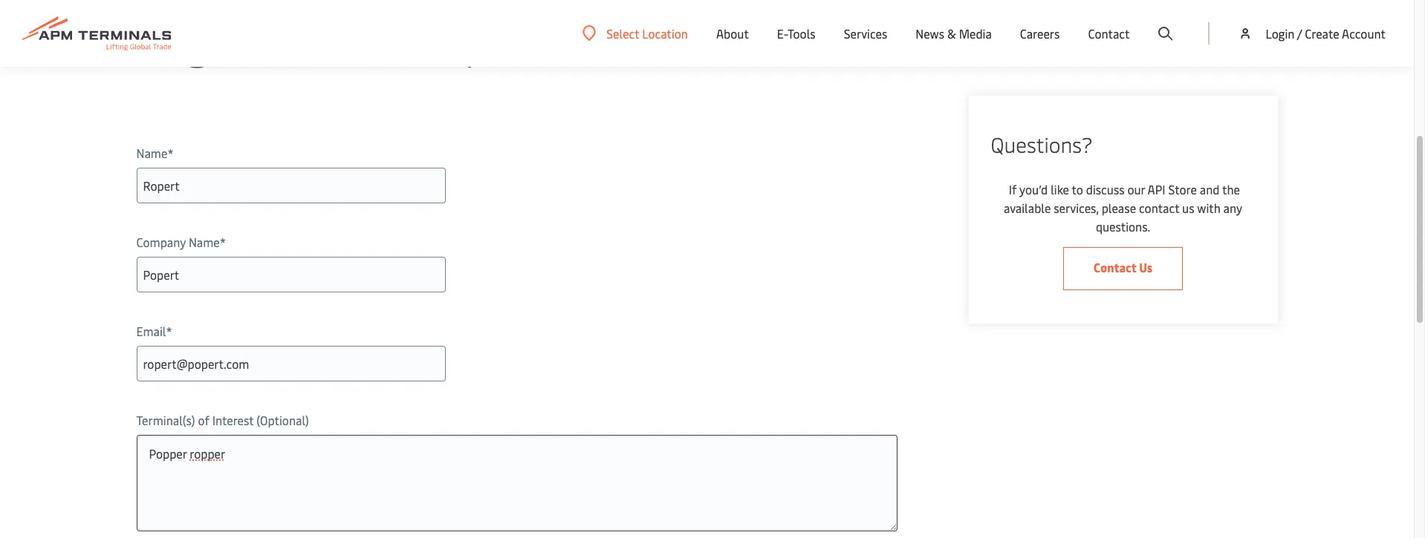 Task type: locate. For each thing, give the bounding box(es) containing it.
0 vertical spatial name
[[136, 145, 167, 161]]

api inside if you'd like to discuss our api store and the available services, please contact us with any questions.
[[1148, 181, 1166, 198]]

name
[[136, 145, 167, 161], [189, 234, 220, 250]]

our
[[1128, 181, 1145, 198]]

/
[[1297, 25, 1302, 42]]

you'd
[[1020, 181, 1048, 198]]

available
[[1004, 200, 1051, 216]]

email
[[136, 323, 166, 340]]

1 horizontal spatial name
[[189, 234, 220, 250]]

0 horizontal spatial name
[[136, 145, 167, 161]]

&
[[948, 25, 956, 42]]

0 horizontal spatial api
[[366, 11, 429, 70]]

the
[[1223, 181, 1240, 198]]

e-tools button
[[777, 0, 816, 67]]

us
[[1183, 200, 1195, 216]]

e-tools
[[777, 25, 816, 42]]

for
[[302, 11, 357, 70]]

company name
[[136, 234, 220, 250]]

to
[[1072, 181, 1083, 198]]

api
[[366, 11, 429, 70], [1148, 181, 1166, 198]]

services
[[844, 25, 888, 42]]

any
[[1224, 200, 1243, 216]]

careers
[[1020, 25, 1060, 42]]

company
[[136, 234, 186, 250]]

like
[[1051, 181, 1069, 198]]

if
[[1009, 181, 1017, 198]]

questions.
[[1096, 219, 1151, 235]]

api up contact
[[1148, 181, 1166, 198]]

1 horizontal spatial api
[[1148, 181, 1166, 198]]

about button
[[716, 0, 749, 67]]

select location button
[[583, 25, 688, 41]]

news & media
[[916, 25, 992, 42]]

0 vertical spatial api
[[366, 11, 429, 70]]

contact button
[[1088, 0, 1130, 67]]

login / create account link
[[1238, 0, 1386, 67]]

contact
[[1088, 25, 1130, 42]]

1 vertical spatial api
[[1148, 181, 1166, 198]]

services,
[[1054, 200, 1099, 216]]

e-
[[777, 25, 788, 42]]

tools
[[788, 25, 816, 42]]

api right for
[[366, 11, 429, 70]]

careers button
[[1020, 0, 1060, 67]]



Task type: vqa. For each thing, say whether or not it's contained in the screenshot.
API within If you'd like to discuss our API Store and the available services, please contact us with any questions.
yes



Task type: describe. For each thing, give the bounding box(es) containing it.
Company Name text field
[[136, 257, 446, 293]]

Email email field
[[136, 346, 446, 382]]

with
[[1198, 200, 1221, 216]]

terminal(s) of interest (optional)
[[136, 412, 309, 429]]

store
[[1169, 181, 1197, 198]]

login / create account
[[1266, 25, 1386, 42]]

login
[[1266, 25, 1295, 42]]

account
[[1342, 25, 1386, 42]]

Name text field
[[136, 168, 446, 204]]

register for api updates
[[136, 11, 594, 70]]

news
[[916, 25, 945, 42]]

questions?
[[991, 130, 1093, 158]]

(optional)
[[257, 412, 309, 429]]

create
[[1305, 25, 1340, 42]]

discuss
[[1086, 181, 1125, 198]]

interest
[[212, 412, 254, 429]]

about
[[716, 25, 749, 42]]

Terminal(s) of Interest (Optional) text field
[[136, 436, 897, 532]]

register
[[136, 11, 291, 70]]

select location
[[607, 25, 688, 41]]

1 vertical spatial name
[[189, 234, 220, 250]]

services button
[[844, 0, 888, 67]]

if you'd like to discuss our api store and the available services, please contact us with any questions.
[[1004, 181, 1243, 235]]

terminal(s)
[[136, 412, 195, 429]]

media
[[959, 25, 992, 42]]

contact
[[1139, 200, 1180, 216]]

location
[[642, 25, 688, 41]]

updates
[[440, 11, 594, 70]]

news & media button
[[916, 0, 992, 67]]

select
[[607, 25, 639, 41]]

of
[[198, 412, 209, 429]]

please
[[1102, 200, 1136, 216]]

and
[[1200, 181, 1220, 198]]



